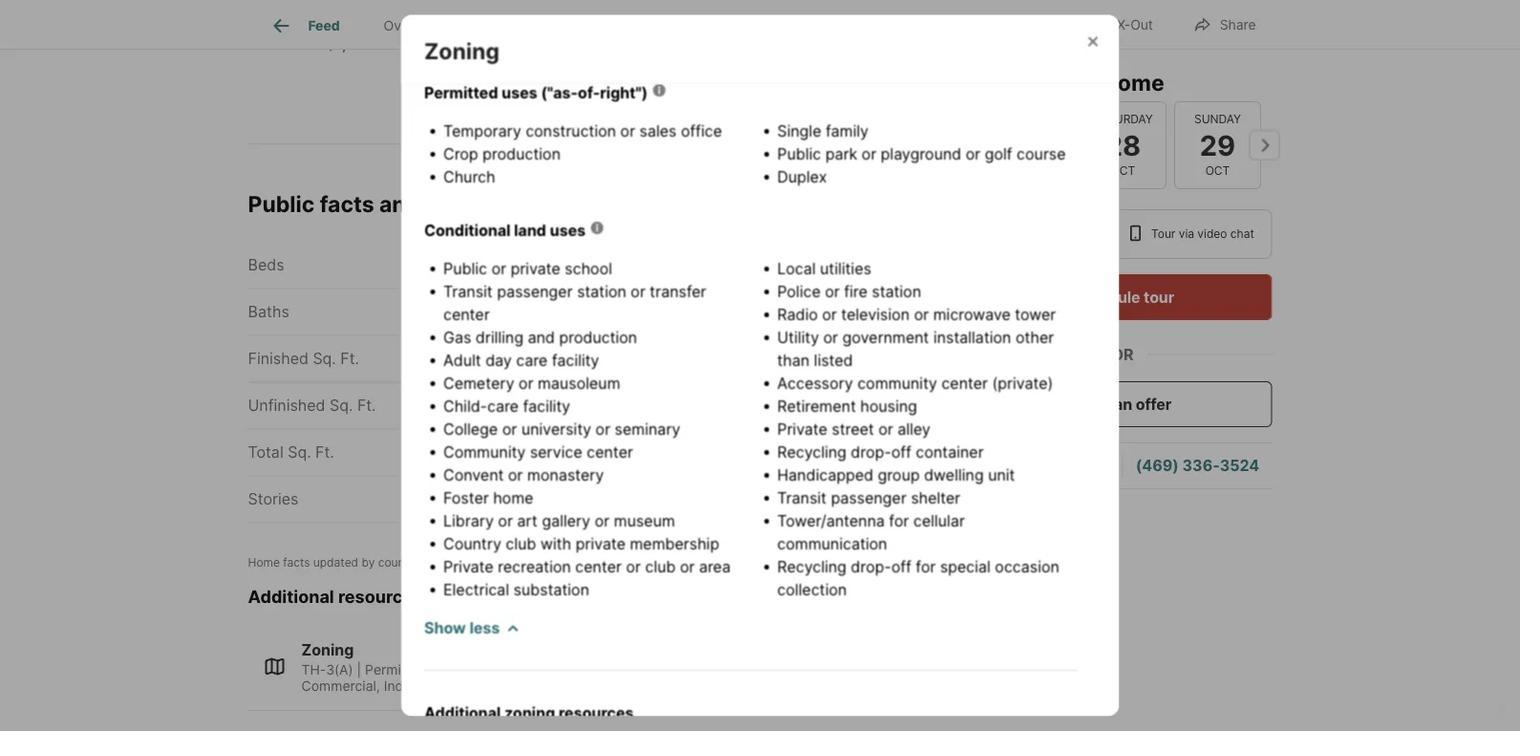 Task type: vqa. For each thing, say whether or not it's contained in the screenshot.
the right THE 2
no



Task type: locate. For each thing, give the bounding box(es) containing it.
0 horizontal spatial land
[[450, 30, 486, 51]]

1 horizontal spatial zoning
[[504, 704, 555, 723]]

0 horizontal spatial home
[[493, 489, 533, 507]]

college
[[443, 420, 498, 439]]

zoning down church
[[425, 190, 498, 217]]

total
[[248, 443, 284, 462]]

passenger down group
[[831, 489, 906, 507]]

resources down multi-
[[558, 704, 633, 723]]

drop- down communication
[[851, 558, 891, 576]]

0 vertical spatial and
[[379, 190, 420, 217]]

0 horizontal spatial county
[[605, 443, 658, 462]]

1 horizontal spatial passenger
[[831, 489, 906, 507]]

1 horizontal spatial transit
[[777, 489, 826, 507]]

right")
[[600, 84, 648, 102]]

beds
[[248, 256, 284, 274]]

for left special
[[916, 558, 936, 576]]

production down the "temporary"
[[482, 145, 560, 163]]

1 vertical spatial drop-
[[851, 558, 891, 576]]

microwave
[[933, 305, 1011, 324]]

tour via video chat option
[[1113, 209, 1273, 259]]

tour inside "button"
[[1144, 288, 1175, 306]]

schedule tour button
[[973, 274, 1273, 320]]

art
[[517, 512, 537, 530]]

(469) 336-3524 link
[[1136, 456, 1260, 475]]

1,536 for finished sq. ft.
[[547, 349, 586, 368]]

lot size
[[605, 256, 663, 274]]

production inside temporary construction or sales office crop production church
[[482, 145, 560, 163]]

0 vertical spatial home
[[1104, 69, 1165, 96]]

facility
[[552, 351, 599, 370], [523, 397, 570, 416]]

private down country
[[443, 558, 493, 576]]

1 horizontal spatial additional
[[424, 704, 501, 723]]

finished
[[248, 349, 309, 368]]

center right .
[[575, 558, 621, 576]]

1 vertical spatial zoning
[[504, 704, 555, 723]]

1 drop- from the top
[[851, 443, 891, 462]]

saturday
[[1093, 112, 1153, 126]]

transit
[[443, 282, 492, 301], [777, 489, 826, 507]]

1 vertical spatial private
[[575, 535, 625, 553]]

tour
[[1152, 227, 1176, 241]]

1 vertical spatial 1,536
[[547, 443, 586, 462]]

1 county from the left
[[605, 443, 658, 462]]

transit down handicapped at right
[[777, 489, 826, 507]]

sq. for 3,376
[[897, 256, 921, 274]]

tour for go
[[1009, 69, 1053, 96]]

0 vertical spatial additional
[[248, 586, 334, 607]]

country
[[443, 535, 501, 553]]

0 horizontal spatial facts
[[283, 555, 310, 569]]

1 horizontal spatial land
[[514, 221, 546, 240]]

public up beds at the left top of the page
[[248, 190, 315, 217]]

home
[[1104, 69, 1165, 96], [493, 489, 533, 507]]

1 vertical spatial club
[[645, 558, 675, 576]]

0 vertical spatial care
[[516, 351, 547, 370]]

overview tab
[[362, 3, 465, 49]]

oct right the on
[[480, 555, 499, 569]]

0 vertical spatial resources
[[338, 586, 423, 607]]

county down seminary
[[605, 443, 658, 462]]

0 vertical spatial 1,536
[[547, 349, 586, 368]]

public for public facts and zoning for 1923 abshire ln
[[248, 190, 315, 217]]

saturday 28 oct
[[1093, 112, 1153, 178]]

0 horizontal spatial private
[[443, 558, 493, 576]]

center up 1984
[[941, 374, 988, 393]]

private left 3
[[510, 259, 560, 278]]

community
[[443, 443, 525, 462]]

center down seminary
[[586, 443, 633, 462]]

ft. down "finished sq. ft."
[[357, 396, 376, 415]]

land for conditional
[[514, 221, 546, 240]]

None button
[[1080, 101, 1166, 189], [1174, 101, 1261, 189], [1080, 101, 1166, 189], [1174, 101, 1261, 189]]

(469) 336-3524
[[1136, 456, 1260, 475]]

day
[[485, 351, 512, 370]]

center
[[443, 305, 489, 324], [941, 374, 988, 393], [586, 443, 633, 462], [575, 558, 621, 576]]

0 vertical spatial production
[[482, 145, 560, 163]]

1 horizontal spatial family,
[[560, 661, 604, 678]]

this
[[1058, 69, 1099, 96]]

dwelling
[[924, 466, 984, 485]]

0 vertical spatial recycling
[[777, 443, 846, 462]]

1 tab from the left
[[465, 3, 610, 49]]

zoning up "3(a)"
[[302, 640, 354, 659]]

uses left ("as- in the left top of the page
[[501, 84, 537, 102]]

1 1,536 from the top
[[547, 349, 586, 368]]

19,
[[502, 555, 518, 569]]

uses
[[490, 30, 531, 51], [501, 84, 537, 102], [550, 221, 585, 240]]

facility up university
[[523, 397, 570, 416]]

drop- down "street"
[[851, 443, 891, 462]]

tour right go
[[1009, 69, 1053, 96]]

0 vertical spatial drop-
[[851, 443, 891, 462]]

private inside "public or private school transit passenger station or transfer center gas drilling and production adult day care facility cemetery or mausoleum child-care facility college or university or seminary community service center convent or monastery foster home library or art gallery or museum country club with private membership private recreation center or club or area electrical substation"
[[443, 558, 493, 576]]

drop-
[[851, 443, 891, 462], [851, 558, 891, 576]]

1 horizontal spatial and
[[528, 328, 555, 347]]

recycling up collection
[[777, 558, 846, 576]]

membership
[[630, 535, 719, 553]]

0 horizontal spatial private
[[510, 259, 560, 278]]

tour
[[1009, 69, 1053, 96], [1144, 288, 1175, 306]]

sq. for unfinished
[[330, 396, 353, 415]]

resources down by
[[338, 586, 423, 607]]

utilities
[[820, 259, 871, 278]]

0 horizontal spatial tour
[[1009, 69, 1053, 96]]

1 horizontal spatial resources
[[558, 704, 633, 723]]

tab list containing feed
[[248, 0, 876, 49]]

land
[[450, 30, 486, 51], [514, 221, 546, 240]]

care right day
[[516, 351, 547, 370]]

facility up mausoleum
[[552, 351, 599, 370]]

lot
[[605, 256, 629, 274]]

3,376 sq. ft.
[[852, 256, 944, 274]]

1 vertical spatial transit
[[777, 489, 826, 507]]

fire
[[844, 282, 867, 301]]

public or private school transit passenger station or transfer center gas drilling and production adult day care facility cemetery or mausoleum child-care facility college or university or seminary community service center convent or monastery foster home library or art gallery or museum country club with private membership private recreation center or club or area electrical substation
[[443, 259, 730, 599]]

land down 1923
[[514, 221, 546, 240]]

0 vertical spatial public
[[777, 145, 821, 163]]

1,536 up monastery
[[547, 443, 586, 462]]

zoning element
[[424, 15, 522, 65]]

overview
[[384, 17, 444, 34]]

28
[[1105, 128, 1141, 162]]

2 1,536 from the top
[[547, 443, 586, 462]]

1 horizontal spatial for
[[889, 512, 909, 530]]

2023
[[521, 555, 549, 569]]

club down membership
[[645, 558, 675, 576]]

shelter
[[911, 489, 960, 507]]

station down school
[[577, 282, 626, 301]]

care down cemetery
[[487, 397, 518, 416]]

1 horizontal spatial private
[[575, 535, 625, 553]]

ft. up unfinished sq. ft. at the bottom left of the page
[[341, 349, 359, 368]]

0 horizontal spatial passenger
[[497, 282, 572, 301]]

club up 19,
[[505, 535, 536, 553]]

tab list
[[248, 0, 876, 49]]

for left the cellular
[[889, 512, 909, 530]]

ft. down unfinished sq. ft. at the bottom left of the page
[[315, 443, 334, 462]]

1 horizontal spatial private
[[777, 420, 827, 439]]

and
[[379, 190, 420, 217], [528, 328, 555, 347]]

land right "all"
[[450, 30, 486, 51]]

0 vertical spatial zoning
[[425, 190, 498, 217]]

single
[[777, 122, 821, 140]]

0 vertical spatial private
[[777, 420, 827, 439]]

2 horizontal spatial public
[[777, 145, 821, 163]]

2 station from the left
[[872, 282, 921, 301]]

oct down 29
[[1205, 164, 1230, 178]]

option
[[973, 209, 1113, 259]]

park
[[825, 145, 857, 163]]

home
[[248, 555, 280, 569]]

transit inside local utilities police or fire station radio or television or microwave tower utility or government installation other than listed accessory community center (private) retirement housing private street or alley recycling drop-off container handicapped group dwelling unit transit passenger shelter tower/antenna for cellular communication recycling drop-off for special occasion collection
[[777, 489, 826, 507]]

public down single
[[777, 145, 821, 163]]

oct inside sunday 29 oct
[[1205, 164, 1230, 178]]

2 horizontal spatial for
[[916, 558, 936, 576]]

next image
[[1250, 130, 1280, 160]]

th-
[[302, 661, 326, 678]]

1 station from the left
[[577, 282, 626, 301]]

container
[[916, 443, 984, 462]]

production up mausoleum
[[559, 328, 637, 347]]

zoning down two-
[[504, 704, 555, 723]]

0 horizontal spatial oct
[[480, 555, 499, 569]]

1 vertical spatial zoning
[[302, 640, 354, 659]]

0 vertical spatial land
[[450, 30, 486, 51]]

size
[[633, 256, 663, 274]]

0 vertical spatial tour
[[1009, 69, 1053, 96]]

0 horizontal spatial zoning
[[302, 640, 354, 659]]

0 vertical spatial transit
[[443, 282, 492, 301]]

passenger up drilling on the top left
[[497, 282, 572, 301]]

1 vertical spatial additional
[[424, 704, 501, 723]]

transit inside "public or private school transit passenger station or transfer center gas drilling and production adult day care facility cemetery or mausoleum child-care facility college or university or seminary community service center convent or monastery foster home library or art gallery or museum country club with private membership private recreation center or club or area electrical substation"
[[443, 282, 492, 301]]

2 horizontal spatial family,
[[645, 661, 689, 678]]

1 vertical spatial facts
[[283, 555, 310, 569]]

0 horizontal spatial zoning
[[425, 190, 498, 217]]

1 horizontal spatial public
[[443, 259, 487, 278]]

1 vertical spatial recycling
[[777, 558, 846, 576]]

zoning inside 'element'
[[424, 38, 499, 64]]

2 vertical spatial uses
[[550, 221, 585, 240]]

tab
[[465, 3, 610, 49], [610, 3, 767, 49], [767, 3, 861, 49]]

schedule tour
[[1071, 288, 1175, 306]]

1 vertical spatial tour
[[1144, 288, 1175, 306]]

1,536 for total sq. ft.
[[547, 443, 586, 462]]

oct for 29
[[1205, 164, 1230, 178]]

off left special
[[891, 558, 911, 576]]

0 horizontal spatial public
[[248, 190, 315, 217]]

1,536 up mausoleum
[[547, 349, 586, 368]]

dallas county
[[844, 443, 944, 462]]

private down 'retirement'
[[777, 420, 827, 439]]

county down alley at the bottom of the page
[[892, 443, 944, 462]]

home up art
[[493, 489, 533, 507]]

sq. right the 3,376
[[897, 256, 921, 274]]

additional resources
[[248, 586, 423, 607]]

0 vertical spatial zoning
[[424, 38, 499, 64]]

1 horizontal spatial tour
[[1144, 288, 1175, 306]]

ask a question
[[993, 456, 1103, 475]]

additional inside zoning dialog
[[424, 704, 501, 723]]

3 family, from the left
[[645, 661, 689, 678]]

1 vertical spatial facility
[[523, 397, 570, 416]]

0 horizontal spatial resources
[[338, 586, 423, 607]]

oct inside 'saturday 28 oct'
[[1111, 164, 1135, 178]]

0 vertical spatial facts
[[320, 190, 374, 217]]

permitted:
[[365, 661, 431, 678]]

sunday 29 oct
[[1194, 112, 1241, 178]]

2 horizontal spatial oct
[[1205, 164, 1230, 178]]

unfinished
[[248, 396, 325, 415]]

installation
[[933, 328, 1011, 347]]

local
[[777, 259, 816, 278]]

question
[[1037, 456, 1103, 475]]

station inside "public or private school transit passenger station or transfer center gas drilling and production adult day care facility cemetery or mausoleum child-care facility college or university or seminary community service center convent or monastery foster home library or art gallery or museum country club with private membership private recreation center or club or area electrical substation"
[[577, 282, 626, 301]]

0 vertical spatial uses
[[490, 30, 531, 51]]

tour right schedule
[[1144, 288, 1175, 306]]

1 vertical spatial and
[[528, 328, 555, 347]]

1 horizontal spatial facts
[[320, 190, 374, 217]]

family,
[[479, 661, 523, 678], [560, 661, 604, 678], [645, 661, 689, 678]]

off
[[891, 443, 911, 462], [891, 558, 911, 576]]

recreation
[[498, 558, 571, 576]]

1 horizontal spatial county
[[892, 443, 944, 462]]

0 horizontal spatial station
[[577, 282, 626, 301]]

additional for additional zoning resources
[[424, 704, 501, 723]]

uses up permitted uses ("as-of-right")
[[490, 30, 531, 51]]

1 vertical spatial private
[[443, 558, 493, 576]]

ln
[[686, 190, 713, 217]]

sq. right unfinished
[[330, 396, 353, 415]]

zoning inside zoning th-3(a) | permitted: single-family, two-family, multi-family, commercial, industrial
[[302, 640, 354, 659]]

additional for additional resources
[[248, 586, 334, 607]]

1 vertical spatial production
[[559, 328, 637, 347]]

dallas
[[844, 443, 887, 462]]

for up conditional land uses
[[503, 190, 533, 217]]

public inside "public or private school transit passenger station or transfer center gas drilling and production adult day care facility cemetery or mausoleum child-care facility college or university or seminary community service center convent or monastery foster home library or art gallery or museum country club with private membership private recreation center or club or area electrical substation"
[[443, 259, 487, 278]]

transfer
[[650, 282, 706, 301]]

oct down 28
[[1111, 164, 1135, 178]]

transit up gas
[[443, 282, 492, 301]]

tour via video chat list box
[[973, 209, 1273, 259]]

additional
[[248, 586, 334, 607], [424, 704, 501, 723]]

0 vertical spatial off
[[891, 443, 911, 462]]

1 vertical spatial off
[[891, 558, 911, 576]]

production
[[482, 145, 560, 163], [559, 328, 637, 347]]

office
[[681, 122, 722, 140]]

station up townhouse
[[872, 282, 921, 301]]

commercial,
[[302, 678, 380, 694]]

private down gallery
[[575, 535, 625, 553]]

1 horizontal spatial station
[[872, 282, 921, 301]]

abshire
[[597, 190, 681, 217]]

0 horizontal spatial for
[[503, 190, 533, 217]]

ft. for total sq. ft.
[[315, 443, 334, 462]]

1 vertical spatial passenger
[[831, 489, 906, 507]]

uses down 1923
[[550, 221, 585, 240]]

1 vertical spatial resources
[[558, 704, 633, 723]]

2 recycling from the top
[[777, 558, 846, 576]]

passenger inside local utilities police or fire station radio or television or microwave tower utility or government installation other than listed accessory community center (private) retirement housing private street or alley recycling drop-off container handicapped group dwelling unit transit passenger shelter tower/antenna for cellular communication recycling drop-off for special occasion collection
[[831, 489, 906, 507]]

land for all
[[450, 30, 486, 51]]

center up gas
[[443, 305, 489, 324]]

sq. right total
[[288, 443, 311, 462]]

zoning up 'permitted'
[[424, 38, 499, 64]]

go
[[973, 69, 1004, 96]]

1 vertical spatial home
[[493, 489, 533, 507]]

1 off from the top
[[891, 443, 911, 462]]

sq. right finished
[[313, 349, 336, 368]]

records
[[419, 555, 460, 569]]

0 horizontal spatial additional
[[248, 586, 334, 607]]

0 horizontal spatial club
[[505, 535, 536, 553]]

additional down single-
[[424, 704, 501, 723]]

start an offer button
[[973, 381, 1273, 427]]

0 vertical spatial for
[[503, 190, 533, 217]]

0 horizontal spatial transit
[[443, 282, 492, 301]]

1 horizontal spatial zoning
[[424, 38, 499, 64]]

additional down home
[[248, 586, 334, 607]]

0 vertical spatial passenger
[[497, 282, 572, 301]]

off up group
[[891, 443, 911, 462]]

all land uses
[[424, 30, 531, 51]]

1 vertical spatial land
[[514, 221, 546, 240]]

3
[[577, 256, 586, 274]]

0 horizontal spatial family,
[[479, 661, 523, 678]]

0 vertical spatial private
[[510, 259, 560, 278]]

share
[[1220, 17, 1256, 33]]

1 vertical spatial public
[[248, 190, 315, 217]]

2 vertical spatial public
[[443, 259, 487, 278]]

for
[[503, 190, 533, 217], [889, 512, 909, 530], [916, 558, 936, 576]]

public down conditional
[[443, 259, 487, 278]]

1 horizontal spatial oct
[[1111, 164, 1135, 178]]

occasion
[[995, 558, 1059, 576]]

recycling up handicapped at right
[[777, 443, 846, 462]]

home up saturday
[[1104, 69, 1165, 96]]

ft. up townhouse
[[925, 256, 944, 274]]



Task type: describe. For each thing, give the bounding box(es) containing it.
29
[[1200, 128, 1236, 162]]

|
[[357, 661, 361, 678]]

2 vertical spatial for
[[916, 558, 936, 576]]

temporary
[[443, 122, 521, 140]]

resources inside zoning dialog
[[558, 704, 633, 723]]

0 vertical spatial club
[[505, 535, 536, 553]]

alley
[[897, 420, 930, 439]]

1 family, from the left
[[479, 661, 523, 678]]

x-out button
[[1074, 4, 1170, 43]]

via
[[1179, 227, 1195, 241]]

out
[[1131, 17, 1153, 33]]

convent
[[443, 466, 504, 485]]

playground
[[881, 145, 961, 163]]

construction
[[525, 122, 616, 140]]

ask
[[993, 456, 1021, 475]]

offer
[[1136, 395, 1172, 413]]

local utilities police or fire station radio or television or microwave tower utility or government installation other than listed accessory community center (private) retirement housing private street or alley recycling drop-off container handicapped group dwelling unit transit passenger shelter tower/antenna for cellular communication recycling drop-off for special occasion collection
[[777, 259, 1059, 599]]

zoning dialog
[[401, 0, 1120, 731]]

retirement
[[777, 397, 856, 416]]

start
[[1074, 395, 1111, 413]]

1 horizontal spatial home
[[1104, 69, 1165, 96]]

2 off from the top
[[891, 558, 911, 576]]

golf
[[985, 145, 1012, 163]]

single-
[[434, 661, 479, 678]]

street
[[832, 420, 874, 439]]

zoning for zoning th-3(a) | permitted: single-family, two-family, multi-family, commercial, industrial
[[302, 640, 354, 659]]

permitted
[[424, 84, 498, 102]]

foster
[[443, 489, 489, 507]]

ft. for unfinished sq. ft.
[[357, 396, 376, 415]]

home facts updated by county records on oct 19, 2023 .
[[248, 555, 552, 569]]

facts for updated
[[283, 555, 310, 569]]

cellular
[[913, 512, 965, 530]]

with
[[540, 535, 571, 553]]

group
[[878, 466, 920, 485]]

ft. for finished sq. ft.
[[341, 349, 359, 368]]

library
[[443, 512, 493, 530]]

church
[[443, 168, 495, 186]]

1 vertical spatial for
[[889, 512, 909, 530]]

2 county from the left
[[892, 443, 944, 462]]

and inside "public or private school transit passenger station or transfer center gas drilling and production adult day care facility cemetery or mausoleum child-care facility college or university or seminary community service center convent or monastery foster home library or art gallery or museum country club with private membership private recreation center or club or area electrical substation"
[[528, 328, 555, 347]]

zoning inside dialog
[[504, 704, 555, 723]]

baths
[[248, 303, 289, 321]]

temporary construction or sales office crop production church
[[443, 122, 722, 186]]

townhouse
[[861, 303, 944, 321]]

passenger inside "public or private school transit passenger station or transfer center gas drilling and production adult day care facility cemetery or mausoleum child-care facility college or university or seminary community service center convent or monastery foster home library or art gallery or museum country club with private membership private recreation center or club or area electrical substation"
[[497, 282, 572, 301]]

facts for and
[[320, 190, 374, 217]]

stories
[[248, 490, 299, 508]]

3 tab from the left
[[767, 3, 861, 49]]

conditional
[[424, 221, 510, 240]]

2 drop- from the top
[[851, 558, 891, 576]]

other
[[1015, 328, 1054, 347]]

adult
[[443, 351, 481, 370]]

feed
[[308, 17, 340, 34]]

("as-
[[541, 84, 578, 102]]

1 recycling from the top
[[777, 443, 846, 462]]

.
[[549, 555, 552, 569]]

tour via video chat
[[1152, 227, 1255, 241]]

sq. for total
[[288, 443, 311, 462]]

private inside local utilities police or fire station radio or television or microwave tower utility or government installation other than listed accessory community center (private) retirement housing private street or alley recycling drop-off container handicapped group dwelling unit transit passenger shelter tower/antenna for cellular communication recycling drop-off for special occasion collection
[[777, 420, 827, 439]]

by
[[362, 555, 375, 569]]

oct for 28
[[1111, 164, 1135, 178]]

00737600030180000
[[786, 490, 944, 508]]

communication
[[777, 535, 887, 553]]

27 button
[[985, 100, 1072, 190]]

drilling
[[475, 328, 523, 347]]

feed link
[[270, 14, 340, 37]]

museum
[[614, 512, 675, 530]]

updated
[[313, 555, 358, 569]]

less
[[469, 619, 500, 637]]

tour for schedule
[[1144, 288, 1175, 306]]

single family public park or playground or golf course duplex
[[777, 122, 1066, 186]]

show less button
[[424, 617, 519, 640]]

public inside single family public park or playground or golf course duplex
[[777, 145, 821, 163]]

zoning for zoning
[[424, 38, 499, 64]]

utility
[[777, 328, 819, 347]]

public for public or private school transit passenger station or transfer center gas drilling and production adult day care facility cemetery or mausoleum child-care facility college or university or seminary community service center convent or monastery foster home library or art gallery or museum country club with private membership private recreation center or club or area electrical substation
[[443, 259, 487, 278]]

ft. for 3,376 sq. ft.
[[925, 256, 944, 274]]

1 vertical spatial uses
[[501, 84, 537, 102]]

0 vertical spatial facility
[[552, 351, 599, 370]]

0 horizontal spatial and
[[379, 190, 420, 217]]

3524
[[1220, 456, 1260, 475]]

substation
[[513, 581, 589, 599]]

1 vertical spatial care
[[487, 397, 518, 416]]

uses for all
[[490, 30, 531, 51]]

permitted uses ("as-of-right")
[[424, 84, 648, 102]]

tower
[[1015, 305, 1056, 324]]

production inside "public or private school transit passenger station or transfer center gas drilling and production adult day care facility cemetery or mausoleum child-care facility college or university or seminary community service center convent or monastery foster home library or art gallery or museum country club with private membership private recreation center or club or area electrical substation"
[[559, 328, 637, 347]]

2 family, from the left
[[560, 661, 604, 678]]

gas
[[443, 328, 471, 347]]

sq. for finished
[[313, 349, 336, 368]]

3(a)
[[326, 661, 353, 678]]

1 horizontal spatial club
[[645, 558, 675, 576]]

conditional land uses
[[424, 221, 585, 240]]

community
[[857, 374, 937, 393]]

show
[[424, 619, 466, 637]]

handicapped
[[777, 466, 873, 485]]

on
[[463, 555, 477, 569]]

housing
[[860, 397, 917, 416]]

additional zoning resources
[[424, 704, 633, 723]]

county
[[378, 555, 415, 569]]

government
[[842, 328, 929, 347]]

home inside "public or private school transit passenger station or transfer center gas drilling and production adult day care facility cemetery or mausoleum child-care facility college or university or seminary community service center convent or monastery foster home library or art gallery or museum country club with private membership private recreation center or club or area electrical substation"
[[493, 489, 533, 507]]

center inside local utilities police or fire station radio or television or microwave tower utility or government installation other than listed accessory community center (private) retirement housing private street or alley recycling drop-off container handicapped group dwelling unit transit passenger shelter tower/antenna for cellular communication recycling drop-off for special occasion collection
[[941, 374, 988, 393]]

sales
[[639, 122, 676, 140]]

zoning th-3(a) | permitted: single-family, two-family, multi-family, commercial, industrial
[[302, 640, 689, 694]]

2 tab from the left
[[610, 3, 767, 49]]

station inside local utilities police or fire station radio or television or microwave tower utility or government installation other than listed accessory community center (private) retirement housing private street or alley recycling drop-off container handicapped group dwelling unit transit passenger shelter tower/antenna for cellular communication recycling drop-off for special occasion collection
[[872, 282, 921, 301]]

schedule
[[1071, 288, 1141, 306]]

seminary
[[614, 420, 680, 439]]

tower/antenna
[[777, 512, 885, 530]]

multi-
[[607, 661, 645, 678]]

duplex
[[777, 168, 827, 186]]

sunday
[[1194, 112, 1241, 126]]

x-
[[1117, 17, 1131, 33]]

university
[[521, 420, 591, 439]]

336-
[[1183, 456, 1220, 475]]

listed
[[814, 351, 853, 370]]

uses for conditional
[[550, 221, 585, 240]]

or inside temporary construction or sales office crop production church
[[620, 122, 635, 140]]

child-
[[443, 397, 487, 416]]

special
[[940, 558, 991, 576]]

all
[[424, 30, 446, 51]]



